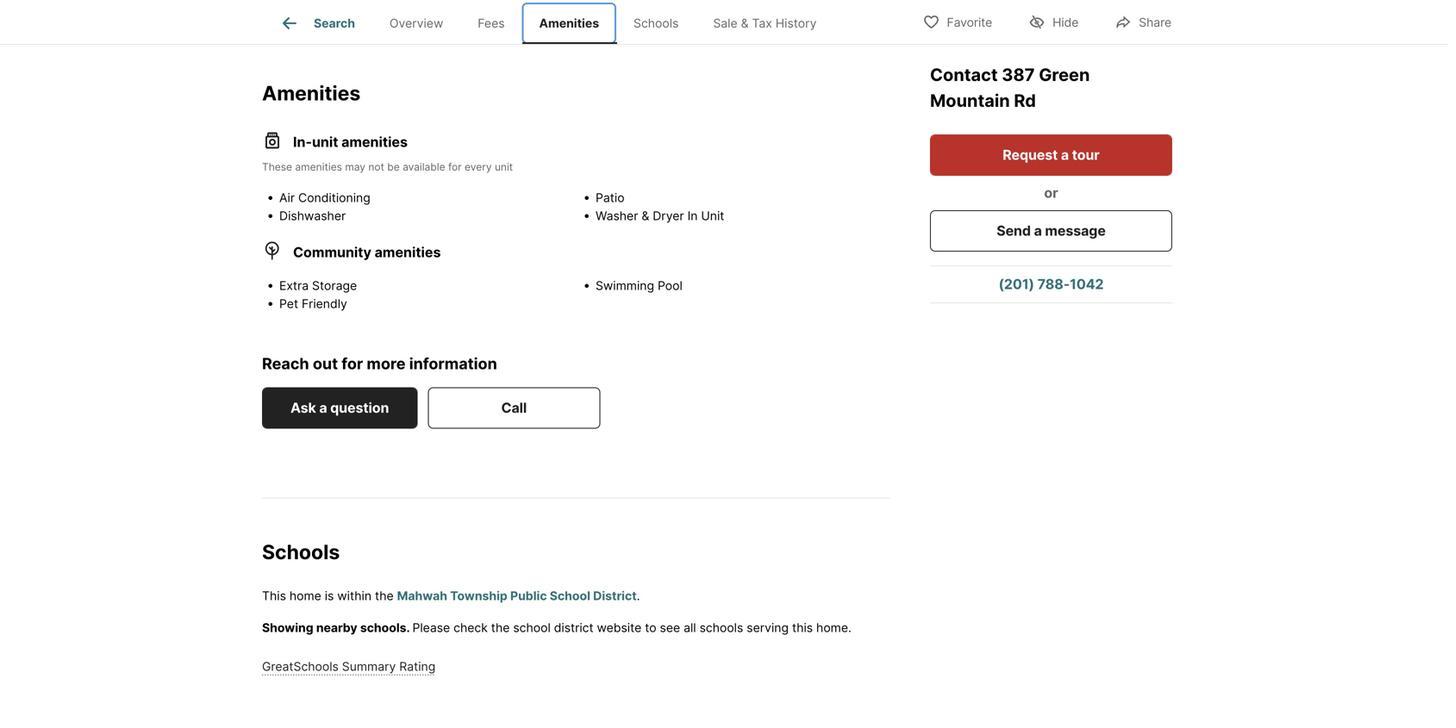 Task type: vqa. For each thing, say whether or not it's contained in the screenshot.
Scores
no



Task type: locate. For each thing, give the bounding box(es) containing it.
pool
[[658, 278, 683, 293]]

unit up conditioning
[[312, 133, 338, 150]]

schools
[[700, 621, 743, 635]]

hide
[[1053, 15, 1079, 30]]

the
[[375, 589, 394, 604], [491, 621, 510, 635]]

the right 'within'
[[375, 589, 394, 604]]

unit right every
[[495, 161, 513, 173]]

share button
[[1100, 4, 1186, 39]]

1 horizontal spatial for
[[448, 161, 462, 173]]

may
[[345, 161, 366, 173]]

not
[[368, 161, 384, 173]]

0 horizontal spatial unit
[[312, 133, 338, 150]]

see
[[660, 621, 680, 635]]

0 horizontal spatial the
[[375, 589, 394, 604]]

in
[[688, 208, 698, 223]]

0 horizontal spatial for
[[342, 354, 363, 373]]

a right ask on the left bottom of the page
[[319, 399, 327, 416]]

788-
[[1038, 276, 1070, 293]]

1 horizontal spatial &
[[741, 16, 749, 30]]

showing
[[262, 621, 313, 635]]

home.
[[817, 621, 852, 635]]

sale & tax history
[[713, 16, 817, 30]]

green
[[1039, 64, 1090, 85]]

question
[[330, 399, 389, 416]]

0 horizontal spatial a
[[319, 399, 327, 416]]

0 vertical spatial schools
[[634, 16, 679, 30]]

send a message button
[[930, 210, 1173, 252]]

swimming pool
[[596, 278, 683, 293]]

fees tab
[[461, 3, 522, 44]]

2 vertical spatial amenities
[[375, 244, 441, 261]]

a left 'tour'
[[1061, 147, 1069, 163]]

0 horizontal spatial &
[[642, 208, 649, 223]]

amenities down in-
[[295, 161, 342, 173]]

be
[[387, 161, 400, 173]]

these
[[262, 161, 292, 173]]

rd
[[1014, 90, 1036, 111]]

hide button
[[1014, 4, 1093, 39]]

is
[[325, 589, 334, 604]]

please
[[413, 621, 450, 635]]

0 vertical spatial a
[[1061, 147, 1069, 163]]

public
[[510, 589, 547, 604]]

0 vertical spatial &
[[741, 16, 749, 30]]

387 green mountain rd
[[930, 64, 1090, 111]]

district
[[554, 621, 594, 635]]

1 vertical spatial unit
[[495, 161, 513, 173]]

schools left sale
[[634, 16, 679, 30]]

ask a question button
[[262, 387, 418, 429]]

this
[[792, 621, 813, 635]]

amenities for community
[[375, 244, 441, 261]]

1042
[[1070, 276, 1104, 293]]

tax
[[752, 16, 772, 30]]

reach
[[262, 354, 309, 373]]

ask
[[291, 399, 316, 416]]

amenities up in-
[[262, 81, 361, 105]]

1 horizontal spatial the
[[491, 621, 510, 635]]

& left 'tax'
[[741, 16, 749, 30]]

(201) 788-1042 link
[[930, 266, 1173, 303]]

0 horizontal spatial amenities
[[262, 81, 361, 105]]

district
[[593, 589, 637, 604]]

(201) 788-1042
[[999, 276, 1104, 293]]

0 vertical spatial amenities
[[539, 16, 599, 30]]

within
[[337, 589, 372, 604]]

amenities tab
[[522, 3, 617, 44]]

schools
[[634, 16, 679, 30], [262, 540, 340, 564]]

amenities right fees
[[539, 16, 599, 30]]

1 vertical spatial a
[[1034, 222, 1042, 239]]

this
[[262, 589, 286, 604]]

amenities up not
[[342, 133, 408, 150]]

dryer
[[653, 208, 684, 223]]

2 vertical spatial a
[[319, 399, 327, 416]]

1 vertical spatial schools
[[262, 540, 340, 564]]

in-unit amenities
[[293, 133, 408, 150]]

& left dryer
[[642, 208, 649, 223]]

1 vertical spatial &
[[642, 208, 649, 223]]

extra
[[279, 278, 309, 293]]

amenities right community
[[375, 244, 441, 261]]

schools tab
[[617, 3, 696, 44]]

a for request
[[1061, 147, 1069, 163]]

for right out at the left of page
[[342, 354, 363, 373]]

or
[[1044, 185, 1058, 201]]

summary
[[342, 660, 396, 674]]

for left every
[[448, 161, 462, 173]]

available
[[403, 161, 445, 173]]

a right send
[[1034, 222, 1042, 239]]

amenities inside tab
[[539, 16, 599, 30]]

send a message
[[997, 222, 1106, 239]]

1 horizontal spatial a
[[1034, 222, 1042, 239]]

1 vertical spatial amenities
[[262, 81, 361, 105]]

request a tour button
[[930, 135, 1173, 176]]

schools up home
[[262, 540, 340, 564]]

the right the check
[[491, 621, 510, 635]]

1 horizontal spatial amenities
[[539, 16, 599, 30]]

for
[[448, 161, 462, 173], [342, 354, 363, 373]]

out
[[313, 354, 338, 373]]

tab list containing search
[[262, 0, 848, 44]]

showing nearby schools. please check the school district website to see all schools serving this home.
[[262, 621, 852, 635]]

1 vertical spatial the
[[491, 621, 510, 635]]

every
[[465, 161, 492, 173]]

& inside patio washer & dryer in unit
[[642, 208, 649, 223]]

sale & tax history tab
[[696, 3, 834, 44]]

unit
[[312, 133, 338, 150], [495, 161, 513, 173]]

0 vertical spatial for
[[448, 161, 462, 173]]

387
[[1002, 64, 1035, 85]]

swimming
[[596, 278, 654, 293]]

serving
[[747, 621, 789, 635]]

amenities
[[342, 133, 408, 150], [295, 161, 342, 173], [375, 244, 441, 261]]

2 horizontal spatial a
[[1061, 147, 1069, 163]]

favorite button
[[908, 4, 1007, 39]]

a for ask
[[319, 399, 327, 416]]

1 vertical spatial amenities
[[295, 161, 342, 173]]

search
[[314, 16, 355, 30]]

township
[[450, 589, 508, 604]]

tab list
[[262, 0, 848, 44]]

mountain
[[930, 90, 1010, 111]]

1 horizontal spatial schools
[[634, 16, 679, 30]]

search link
[[279, 13, 355, 34]]

amenities
[[539, 16, 599, 30], [262, 81, 361, 105]]

these amenities may not be available for every unit
[[262, 161, 513, 173]]

to
[[645, 621, 657, 635]]



Task type: describe. For each thing, give the bounding box(es) containing it.
sale
[[713, 16, 738, 30]]

favorite
[[947, 15, 992, 30]]

call button
[[428, 387, 600, 429]]

send
[[997, 222, 1031, 239]]

amenities for these
[[295, 161, 342, 173]]

schools.
[[360, 621, 410, 635]]

0 vertical spatial unit
[[312, 133, 338, 150]]

request
[[1003, 147, 1058, 163]]

greatschools
[[262, 660, 339, 674]]

share
[[1139, 15, 1172, 30]]

community
[[293, 244, 371, 261]]

washer
[[596, 208, 638, 223]]

a for send
[[1034, 222, 1042, 239]]

in-
[[293, 133, 312, 150]]

school
[[550, 589, 591, 604]]

call
[[501, 399, 527, 416]]

(201) 788-1042 button
[[930, 266, 1173, 303]]

call link
[[428, 387, 600, 429]]

1 vertical spatial for
[[342, 354, 363, 373]]

dishwasher
[[279, 208, 346, 223]]

fees
[[478, 16, 505, 30]]

school
[[513, 621, 551, 635]]

overview
[[390, 16, 443, 30]]

(201)
[[999, 276, 1035, 293]]

check
[[454, 621, 488, 635]]

air
[[279, 190, 295, 205]]

message
[[1045, 222, 1106, 239]]

request a tour
[[1003, 147, 1100, 163]]

pet
[[279, 296, 298, 311]]

tour
[[1072, 147, 1100, 163]]

all
[[684, 621, 696, 635]]

extra storage pet friendly
[[279, 278, 357, 311]]

conditioning
[[298, 190, 371, 205]]

history
[[776, 16, 817, 30]]

overview tab
[[372, 3, 461, 44]]

more
[[367, 354, 406, 373]]

greatschools summary rating
[[262, 660, 436, 674]]

schools inside "tab"
[[634, 16, 679, 30]]

this home is within the mahwah township public school district .
[[262, 589, 640, 604]]

website
[[597, 621, 642, 635]]

storage
[[312, 278, 357, 293]]

patio washer & dryer in unit
[[596, 190, 725, 223]]

0 horizontal spatial schools
[[262, 540, 340, 564]]

mahwah
[[397, 589, 447, 604]]

0 vertical spatial the
[[375, 589, 394, 604]]

1 horizontal spatial unit
[[495, 161, 513, 173]]

reach out for more information
[[262, 354, 497, 373]]

patio
[[596, 190, 625, 205]]

rating
[[399, 660, 436, 674]]

unit
[[701, 208, 725, 223]]

.
[[637, 589, 640, 604]]

nearby
[[316, 621, 357, 635]]

friendly
[[302, 296, 347, 311]]

community amenities
[[293, 244, 441, 261]]

mahwah township public school district link
[[397, 589, 637, 604]]

ask a question
[[291, 399, 389, 416]]

& inside tab
[[741, 16, 749, 30]]

information
[[409, 354, 497, 373]]

air conditioning dishwasher
[[279, 190, 371, 223]]

0 vertical spatial amenities
[[342, 133, 408, 150]]

contact
[[930, 64, 1002, 85]]

home
[[290, 589, 321, 604]]

greatschools summary rating link
[[262, 660, 436, 674]]



